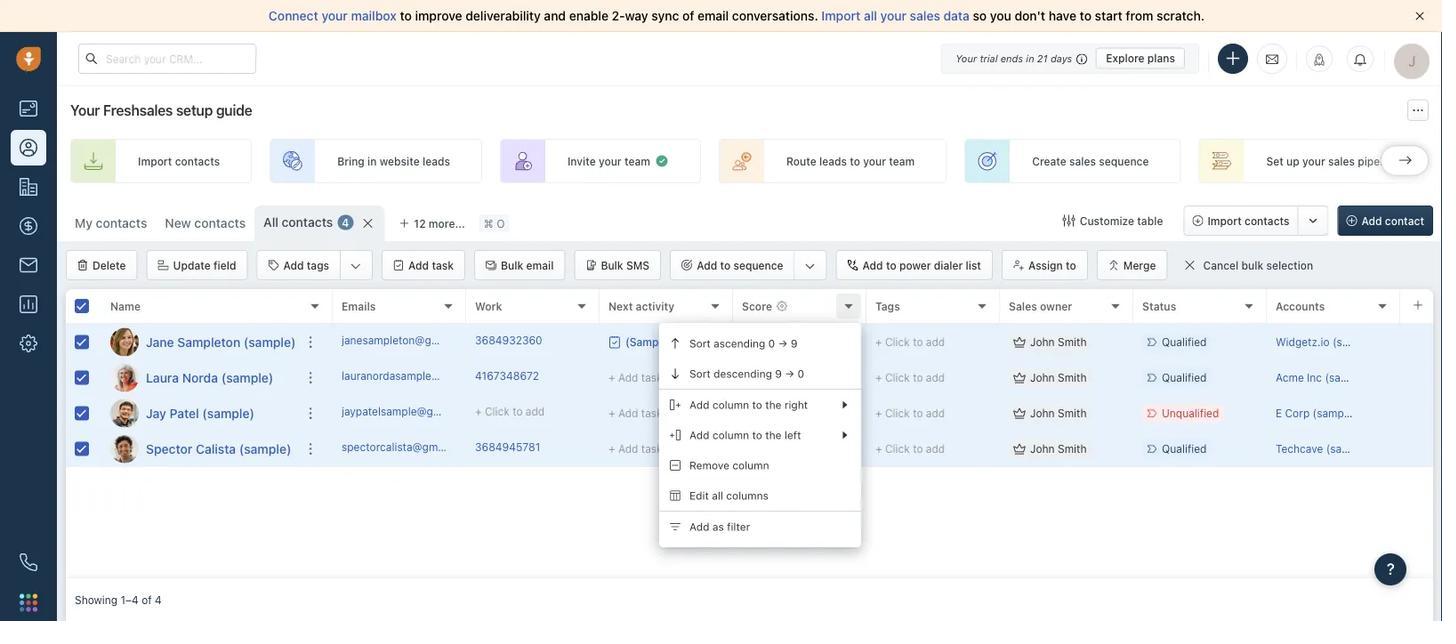 Task type: vqa. For each thing, say whether or not it's contained in the screenshot.
the middle "Import"
yes



Task type: describe. For each thing, give the bounding box(es) containing it.
add for add to sequence
[[697, 259, 718, 271]]

create sales sequence link
[[965, 139, 1181, 183]]

have
[[1049, 8, 1077, 23]]

john smith for 18
[[1031, 407, 1087, 420]]

j image
[[110, 399, 139, 428]]

column for add column to the right
[[713, 399, 750, 411]]

press space to deselect this row. row containing 54
[[333, 432, 1437, 467]]

sort descending 9 → 0 menu item
[[660, 359, 862, 389]]

contacts right "my"
[[96, 216, 147, 231]]

container_wx8msf4aqz5i3rn1 image inside customize table button
[[1063, 215, 1076, 227]]

j image
[[110, 328, 139, 356]]

assign to button
[[1002, 250, 1088, 280]]

leads inside route leads to your team link
[[820, 155, 847, 167]]

add for 52
[[926, 336, 945, 348]]

plans
[[1148, 52, 1176, 65]]

field
[[214, 259, 236, 271]]

laura norda (sample) link
[[146, 369, 274, 387]]

bulk email button
[[474, 250, 566, 280]]

(sample) for e corp (sample)
[[1313, 407, 1358, 420]]

lauranordasample@gmail.com
[[342, 370, 493, 382]]

john smith for 54
[[1031, 443, 1087, 455]]

cell for 18
[[1401, 396, 1437, 431]]

add to sequence button
[[671, 251, 794, 279]]

l image
[[110, 364, 139, 392]]

cell for 52
[[1401, 325, 1437, 360]]

1 horizontal spatial all
[[864, 8, 878, 23]]

press space to deselect this row. row containing laura norda (sample)
[[66, 360, 333, 396]]

sequence for add to sequence
[[734, 259, 784, 271]]

add task button
[[382, 250, 466, 280]]

smith for 52
[[1058, 336, 1087, 348]]

your right the route at the top of the page
[[864, 155, 886, 167]]

import contacts link
[[70, 139, 252, 183]]

(sample) up acme inc (sample) link
[[1333, 336, 1378, 348]]

ends
[[1001, 53, 1024, 64]]

remove column
[[690, 459, 770, 472]]

import for import contacts 'button'
[[1208, 215, 1242, 227]]

click for 52
[[886, 336, 910, 348]]

sort for sort descending 9 → 0
[[690, 368, 711, 380]]

set up your sales pipeline
[[1267, 155, 1399, 167]]

invite your team
[[568, 155, 651, 167]]

patel
[[170, 406, 199, 421]]

Search your CRM... text field
[[78, 44, 256, 74]]

lauranordasample@gmail.com link
[[342, 368, 493, 387]]

all
[[264, 215, 279, 230]]

scratch.
[[1157, 8, 1205, 23]]

jaypatelsample@gmail.com link
[[342, 404, 478, 423]]

left
[[785, 429, 801, 441]]

→ for 0
[[778, 337, 788, 350]]

jay patel (sample)
[[146, 406, 255, 421]]

acme
[[1276, 372, 1305, 384]]

sort for sort ascending 0 → 9
[[690, 337, 711, 350]]

work
[[475, 300, 502, 312]]

task for 18
[[642, 407, 663, 420]]

add for 37
[[926, 372, 945, 384]]

improve
[[415, 8, 462, 23]]

techcave
[[1276, 443, 1324, 455]]

trial
[[980, 53, 998, 64]]

team inside invite your team link
[[625, 155, 651, 167]]

team inside route leads to your team link
[[889, 155, 915, 167]]

power
[[900, 259, 931, 271]]

john smith for 37
[[1031, 372, 1087, 384]]

add for add to power dialer list
[[863, 259, 884, 271]]

your right up
[[1303, 155, 1326, 167]]

sync
[[652, 8, 679, 23]]

your for your freshsales setup guide
[[70, 102, 100, 119]]

the for left
[[766, 429, 782, 441]]

route leads to your team
[[787, 155, 915, 167]]

qualified for 37
[[1162, 372, 1207, 384]]

container_wx8msf4aqz5i3rn1 image inside invite your team link
[[655, 154, 669, 168]]

add to power dialer list
[[863, 259, 982, 271]]

assign
[[1029, 259, 1063, 271]]

jay
[[146, 406, 166, 421]]

add contact button
[[1338, 206, 1434, 236]]

john for 37
[[1031, 372, 1055, 384]]

days
[[1051, 53, 1073, 64]]

4 inside all contacts 4
[[342, 216, 349, 229]]

janesampleton@gmail.com link
[[342, 333, 476, 352]]

your trial ends in 21 days
[[956, 53, 1073, 64]]

add for add tags
[[283, 259, 304, 271]]

import contacts for import contacts link
[[138, 155, 220, 167]]

add for add contact
[[1362, 215, 1383, 227]]

website
[[380, 155, 420, 167]]

name
[[110, 300, 141, 312]]

conversations.
[[732, 8, 819, 23]]

edit all columns
[[690, 489, 769, 502]]

freshworks switcher image
[[20, 594, 37, 612]]

2-
[[612, 8, 625, 23]]

don't
[[1015, 8, 1046, 23]]

e corp (sample) link
[[1276, 407, 1358, 420]]

merge
[[1124, 259, 1157, 271]]

explore plans
[[1107, 52, 1176, 65]]

all contacts link
[[264, 214, 333, 231]]

54
[[742, 440, 760, 457]]

route leads to your team link
[[719, 139, 947, 183]]

1 vertical spatial of
[[142, 594, 152, 606]]

column for add column to the left
[[713, 429, 750, 441]]

showing
[[75, 594, 118, 606]]

you
[[991, 8, 1012, 23]]

from
[[1126, 8, 1154, 23]]

grid containing 52
[[66, 287, 1437, 579]]

emails
[[342, 300, 376, 312]]

3684932360 link
[[475, 333, 543, 352]]

add to sequence group
[[670, 250, 827, 280]]

remove
[[690, 459, 730, 472]]

activity
[[636, 300, 675, 312]]

delete
[[93, 259, 126, 271]]

press space to deselect this row. row containing jay patel (sample)
[[66, 396, 333, 432]]

add tags group
[[257, 250, 373, 280]]

new contacts
[[165, 216, 246, 231]]

route
[[787, 155, 817, 167]]

press space to deselect this row. row containing spector calista (sample)
[[66, 432, 333, 467]]

+ click to add for 52
[[876, 336, 945, 348]]

and
[[544, 8, 566, 23]]

(sample) for acme inc (sample)
[[1326, 372, 1370, 384]]

remove column menu item
[[660, 450, 862, 481]]

merge button
[[1097, 250, 1168, 280]]

18
[[742, 405, 758, 422]]

laura norda (sample)
[[146, 370, 274, 385]]

jane
[[146, 335, 174, 349]]

all contacts 4
[[264, 215, 349, 230]]

inc
[[1308, 372, 1323, 384]]

leads inside bring in website leads link
[[423, 155, 450, 167]]

owner
[[1040, 300, 1073, 312]]

add for add column to the left
[[690, 429, 710, 441]]

(sample) for jay patel (sample)
[[202, 406, 255, 421]]

add for 18
[[926, 407, 945, 420]]

status
[[1143, 300, 1177, 312]]

2 vertical spatial 4
[[155, 594, 162, 606]]

name row
[[66, 289, 333, 325]]

bring in website leads link
[[270, 139, 482, 183]]

customize
[[1080, 215, 1135, 227]]

press space to deselect this row. row containing jane sampleton (sample)
[[66, 325, 333, 360]]

freshsales
[[103, 102, 173, 119]]

way
[[625, 8, 649, 23]]

new
[[165, 216, 191, 231]]

+ add task for 54
[[609, 443, 663, 455]]

acme inc (sample)
[[1276, 372, 1370, 384]]

techcave (sample) link
[[1276, 443, 1371, 455]]

all inside 'menu item'
[[712, 489, 724, 502]]

contact
[[1386, 215, 1425, 227]]

sales owner
[[1009, 300, 1073, 312]]

task for 54
[[642, 443, 663, 455]]

add to sequence
[[697, 259, 784, 271]]

enable
[[569, 8, 609, 23]]

12
[[414, 217, 426, 230]]

contacts inside grid
[[707, 345, 751, 357]]

angle down image
[[351, 257, 361, 275]]

smith for 18
[[1058, 407, 1087, 420]]

acme inc (sample) link
[[1276, 372, 1370, 384]]

press space to deselect this row. row containing 52
[[333, 325, 1437, 360]]

john smith for 52
[[1031, 336, 1087, 348]]

email image
[[1267, 51, 1279, 66]]

(sample) for laura norda (sample)
[[221, 370, 274, 385]]

your left the data
[[881, 8, 907, 23]]

widgetz.io (sample)
[[1276, 336, 1378, 348]]

click for 37
[[886, 372, 910, 384]]



Task type: locate. For each thing, give the bounding box(es) containing it.
37
[[742, 369, 759, 386]]

+ click to add for 37
[[876, 372, 945, 384]]

import up cancel
[[1208, 215, 1242, 227]]

laura
[[146, 370, 179, 385]]

1 vertical spatial →
[[785, 368, 795, 380]]

0 horizontal spatial import
[[138, 155, 172, 167]]

column down descending
[[713, 399, 750, 411]]

0 inside sort ascending 0 → 9 menu item
[[769, 337, 775, 350]]

click for 18
[[886, 407, 910, 420]]

add inside menu item
[[690, 521, 710, 533]]

column for remove column
[[733, 459, 770, 472]]

3 qualified from the top
[[1162, 443, 1207, 455]]

2 row group from the left
[[333, 325, 1437, 467]]

2 smith from the top
[[1058, 372, 1087, 384]]

4 right 1–4
[[155, 594, 162, 606]]

0 vertical spatial qualified
[[1162, 336, 1207, 348]]

1 vertical spatial sort
[[690, 368, 711, 380]]

leads right the route at the top of the page
[[820, 155, 847, 167]]

1 + add task from the top
[[609, 372, 663, 384]]

(sample) for jane sampleton (sample)
[[244, 335, 296, 349]]

your for your trial ends in 21 days
[[956, 53, 977, 64]]

john for 18
[[1031, 407, 1055, 420]]

2 the from the top
[[766, 429, 782, 441]]

cell for 54
[[1401, 432, 1437, 466]]

1 + click to add from the top
[[876, 336, 945, 348]]

2 vertical spatial qualified
[[1162, 443, 1207, 455]]

0 horizontal spatial import contacts
[[138, 155, 220, 167]]

2 horizontal spatial import
[[1208, 215, 1242, 227]]

2 team from the left
[[889, 155, 915, 167]]

(sample) inside jane sampleton (sample) "link"
[[244, 335, 296, 349]]

tags
[[876, 300, 901, 312]]

column
[[713, 399, 750, 411], [713, 429, 750, 441], [733, 459, 770, 472]]

1 vertical spatial 0
[[798, 368, 805, 380]]

0 vertical spatial of
[[683, 8, 695, 23]]

bulk for bulk sms
[[601, 259, 624, 271]]

1 vertical spatial 4
[[697, 345, 704, 357]]

sales right create
[[1070, 155, 1097, 167]]

0 vertical spatial →
[[778, 337, 788, 350]]

1 horizontal spatial team
[[889, 155, 915, 167]]

0 horizontal spatial your
[[70, 102, 100, 119]]

your left mailbox
[[322, 8, 348, 23]]

0 vertical spatial import
[[822, 8, 861, 23]]

add tags
[[283, 259, 329, 271]]

1 leads from the left
[[423, 155, 450, 167]]

0 horizontal spatial of
[[142, 594, 152, 606]]

spector calista (sample)
[[146, 441, 291, 456]]

(sample) inside jay patel (sample) link
[[202, 406, 255, 421]]

next
[[609, 300, 633, 312]]

as
[[713, 521, 724, 533]]

sort left ascending
[[690, 337, 711, 350]]

column inside menu item
[[733, 459, 770, 472]]

0 vertical spatial sort
[[690, 337, 711, 350]]

0 vertical spatial import contacts
[[138, 155, 220, 167]]

smith for 54
[[1058, 443, 1087, 455]]

0 horizontal spatial leads
[[423, 155, 450, 167]]

1 vertical spatial import contacts
[[1208, 215, 1290, 227]]

0 vertical spatial all
[[864, 8, 878, 23]]

0 horizontal spatial 4
[[155, 594, 162, 606]]

invite your team link
[[500, 139, 701, 183]]

1 vertical spatial in
[[368, 155, 377, 167]]

0 inside sort descending 9 → 0 menu item
[[798, 368, 805, 380]]

0 vertical spatial email
[[698, 8, 729, 23]]

4 smith from the top
[[1058, 443, 1087, 455]]

email inside button
[[526, 259, 554, 271]]

qualified
[[1162, 336, 1207, 348], [1162, 372, 1207, 384], [1162, 443, 1207, 455]]

column down the '18'
[[713, 429, 750, 441]]

sampleton
[[177, 335, 240, 349]]

name column header
[[101, 289, 333, 325]]

spector
[[146, 441, 193, 456]]

3 + add task from the top
[[609, 443, 663, 455]]

e
[[1276, 407, 1283, 420]]

(sample) right sampleton
[[244, 335, 296, 349]]

0 horizontal spatial all
[[712, 489, 724, 502]]

1 the from the top
[[766, 399, 782, 411]]

explore plans link
[[1097, 48, 1186, 69]]

mailbox
[[351, 8, 397, 23]]

(sample) inside laura norda (sample) link
[[221, 370, 274, 385]]

1 bulk from the left
[[501, 259, 524, 271]]

0 vertical spatial in
[[1027, 53, 1035, 64]]

setup
[[176, 102, 213, 119]]

more...
[[429, 217, 465, 230]]

2 john from the top
[[1031, 372, 1055, 384]]

import inside import contacts link
[[138, 155, 172, 167]]

1 john from the top
[[1031, 336, 1055, 348]]

spectorcalista@gmail.com link
[[342, 440, 474, 459]]

0 right "52"
[[769, 337, 775, 350]]

contacts inside 'button'
[[1245, 215, 1290, 227]]

of right 1–4
[[142, 594, 152, 606]]

2 john smith from the top
[[1031, 372, 1087, 384]]

connect your mailbox to improve deliverability and enable 2-way sync of email conversations. import all your sales data so you don't have to start from scratch.
[[269, 8, 1205, 23]]

1 vertical spatial 9
[[775, 368, 782, 380]]

showing 1–4 of 4
[[75, 594, 162, 606]]

add column to the right
[[690, 399, 808, 411]]

contacts up cancel bulk selection
[[1245, 215, 1290, 227]]

import contacts group
[[1184, 206, 1329, 236]]

spector calista (sample) link
[[146, 440, 291, 458]]

menu containing sort ascending 0 → 9
[[660, 323, 862, 547]]

9 right "52"
[[791, 337, 798, 350]]

edit all columns menu item
[[660, 481, 862, 511]]

of right sync
[[683, 8, 695, 23]]

qualified up the unqualified
[[1162, 372, 1207, 384]]

1 row group from the left
[[66, 325, 333, 467]]

sequence
[[1099, 155, 1149, 167], [734, 259, 784, 271]]

+ add task for 18
[[609, 407, 663, 420]]

bulk for bulk email
[[501, 259, 524, 271]]

+ click to add for 18
[[876, 407, 945, 420]]

in
[[1027, 53, 1035, 64], [368, 155, 377, 167]]

2 leads from the left
[[820, 155, 847, 167]]

start
[[1095, 8, 1123, 23]]

assign to
[[1029, 259, 1077, 271]]

bulk
[[1242, 259, 1264, 272]]

import contacts for import contacts 'button'
[[1208, 215, 1290, 227]]

3 cell from the top
[[1401, 396, 1437, 431]]

import all your sales data link
[[822, 8, 973, 23]]

data
[[944, 8, 970, 23]]

unqualified
[[1162, 407, 1220, 420]]

3 + click to add from the top
[[876, 407, 945, 420]]

+ click to add for 54
[[876, 443, 945, 455]]

your freshsales setup guide
[[70, 102, 252, 119]]

contacts up descending
[[707, 345, 751, 357]]

add for add column to the right
[[690, 399, 710, 411]]

2 vertical spatial column
[[733, 459, 770, 472]]

jaypatelsample@gmail.com
[[342, 405, 478, 418]]

⌘ o
[[484, 217, 505, 230]]

import right conversations. at the right of the page
[[822, 8, 861, 23]]

qualified down the unqualified
[[1162, 443, 1207, 455]]

4 + click to add from the top
[[876, 443, 945, 455]]

norda
[[182, 370, 218, 385]]

add as filter menu item
[[660, 512, 862, 542]]

1 vertical spatial the
[[766, 429, 782, 441]]

all left the data
[[864, 8, 878, 23]]

jaypatelsample@gmail.com + click to add
[[342, 405, 545, 418]]

(sample)
[[244, 335, 296, 349], [1333, 336, 1378, 348], [221, 370, 274, 385], [1326, 372, 1370, 384], [202, 406, 255, 421], [1313, 407, 1358, 420], [239, 441, 291, 456], [1327, 443, 1371, 455]]

add to power dialer list button
[[836, 250, 993, 280]]

9
[[791, 337, 798, 350], [775, 368, 782, 380]]

0 horizontal spatial email
[[526, 259, 554, 271]]

1 horizontal spatial in
[[1027, 53, 1035, 64]]

sort ascending 0 → 9 menu item
[[660, 328, 862, 359]]

add for 54
[[926, 443, 945, 455]]

john
[[1031, 336, 1055, 348], [1031, 372, 1055, 384], [1031, 407, 1055, 420], [1031, 443, 1055, 455]]

sort
[[690, 337, 711, 350], [690, 368, 711, 380]]

in right bring
[[368, 155, 377, 167]]

2 horizontal spatial sales
[[1329, 155, 1355, 167]]

1 vertical spatial qualified
[[1162, 372, 1207, 384]]

2 + add task from the top
[[609, 407, 663, 420]]

row group containing jane sampleton (sample)
[[66, 325, 333, 467]]

cell for 37
[[1401, 360, 1437, 395]]

1 horizontal spatial sequence
[[1099, 155, 1149, 167]]

bulk left sms
[[601, 259, 624, 271]]

tags
[[307, 259, 329, 271]]

sales left pipeline
[[1329, 155, 1355, 167]]

menu
[[660, 323, 862, 547]]

your left 'freshsales'
[[70, 102, 100, 119]]

3 smith from the top
[[1058, 407, 1087, 420]]

sort descending 9 → 0
[[690, 368, 805, 380]]

2 cell from the top
[[1401, 360, 1437, 395]]

sequence inside add to sequence button
[[734, 259, 784, 271]]

the left left
[[766, 429, 782, 441]]

all right edit
[[712, 489, 724, 502]]

the for right
[[766, 399, 782, 411]]

task inside button
[[432, 259, 454, 271]]

0 up right
[[798, 368, 805, 380]]

add for add as filter
[[690, 521, 710, 533]]

1 cell from the top
[[1401, 325, 1437, 360]]

task for 37
[[642, 372, 663, 384]]

row group containing 52
[[333, 325, 1437, 467]]

my
[[75, 216, 93, 231]]

all
[[864, 8, 878, 23], [712, 489, 724, 502]]

contacts right new
[[194, 216, 246, 231]]

1 horizontal spatial bulk
[[601, 259, 624, 271]]

1 vertical spatial + add task
[[609, 407, 663, 420]]

1 horizontal spatial sales
[[1070, 155, 1097, 167]]

1 john smith from the top
[[1031, 336, 1087, 348]]

import contacts button
[[1184, 206, 1299, 236]]

set
[[1267, 155, 1284, 167]]

0 vertical spatial your
[[956, 53, 977, 64]]

12 more... button
[[389, 211, 475, 236]]

2 + click to add from the top
[[876, 372, 945, 384]]

0 vertical spatial the
[[766, 399, 782, 411]]

phone element
[[11, 545, 46, 580]]

4 left ascending
[[697, 345, 704, 357]]

1 horizontal spatial your
[[956, 53, 977, 64]]

column down 54
[[733, 459, 770, 472]]

sales
[[1009, 300, 1038, 312]]

columns
[[727, 489, 769, 502]]

2 vertical spatial import
[[1208, 215, 1242, 227]]

4 cell from the top
[[1401, 432, 1437, 466]]

+ add task for 37
[[609, 372, 663, 384]]

sales left the data
[[910, 8, 941, 23]]

0 vertical spatial + add task
[[609, 372, 663, 384]]

3 john smith from the top
[[1031, 407, 1087, 420]]

leads right the website
[[423, 155, 450, 167]]

(sample) down e corp (sample)
[[1327, 443, 1371, 455]]

→ for 9
[[785, 368, 795, 380]]

import contacts down setup
[[138, 155, 220, 167]]

0 horizontal spatial bulk
[[501, 259, 524, 271]]

bring in website leads
[[337, 155, 450, 167]]

to inside button
[[886, 259, 897, 271]]

contacts right all
[[282, 215, 333, 230]]

(sample) inside spector calista (sample) link
[[239, 441, 291, 456]]

→ right "52"
[[778, 337, 788, 350]]

john for 54
[[1031, 443, 1055, 455]]

(sample) down jane sampleton (sample) "link" on the left of the page
[[221, 370, 274, 385]]

new contacts button
[[156, 206, 255, 241], [165, 216, 246, 231]]

row group
[[66, 325, 333, 467], [333, 325, 1437, 467]]

1 horizontal spatial 4
[[342, 216, 349, 229]]

(sample) right inc
[[1326, 372, 1370, 384]]

team
[[625, 155, 651, 167], [889, 155, 915, 167]]

4 john smith from the top
[[1031, 443, 1087, 455]]

import contacts inside import contacts 'button'
[[1208, 215, 1290, 227]]

import down your freshsales setup guide
[[138, 155, 172, 167]]

press space to deselect this row. row containing 37
[[333, 360, 1437, 396]]

score
[[742, 300, 773, 312]]

0 horizontal spatial sales
[[910, 8, 941, 23]]

descending
[[714, 368, 772, 380]]

4 contacts selected.
[[697, 345, 800, 357]]

corp
[[1286, 407, 1310, 420]]

(sample) up spector calista (sample)
[[202, 406, 255, 421]]

import contacts inside import contacts link
[[138, 155, 220, 167]]

right
[[785, 399, 808, 411]]

1 horizontal spatial 9
[[791, 337, 798, 350]]

0 horizontal spatial 9
[[775, 368, 782, 380]]

jane sampleton (sample)
[[146, 335, 296, 349]]

in left 21
[[1027, 53, 1035, 64]]

1 vertical spatial column
[[713, 429, 750, 441]]

1 vertical spatial all
[[712, 489, 724, 502]]

john for 52
[[1031, 336, 1055, 348]]

sort ascending 0 → 9
[[690, 337, 798, 350]]

guide
[[216, 102, 252, 119]]

your
[[956, 53, 977, 64], [70, 102, 100, 119]]

(sample) right corp on the right bottom of page
[[1313, 407, 1358, 420]]

1 vertical spatial sequence
[[734, 259, 784, 271]]

qualified down status
[[1162, 336, 1207, 348]]

bulk down o
[[501, 259, 524, 271]]

⌘
[[484, 217, 494, 230]]

spectorcalista@gmail.com 3684945781
[[342, 441, 540, 453]]

(sample) right calista
[[239, 441, 291, 456]]

grid
[[66, 287, 1437, 579]]

sequence up score
[[734, 259, 784, 271]]

sequence inside create sales sequence link
[[1099, 155, 1149, 167]]

1 horizontal spatial import
[[822, 8, 861, 23]]

4 inside grid
[[697, 345, 704, 357]]

the
[[766, 399, 782, 411], [766, 429, 782, 441]]

1 vertical spatial your
[[70, 102, 100, 119]]

1 horizontal spatial leads
[[820, 155, 847, 167]]

container_wx8msf4aqz5i3rn1 image
[[1063, 215, 1076, 227], [1184, 259, 1197, 271], [1014, 372, 1026, 384], [1014, 443, 1026, 455]]

3 john from the top
[[1031, 407, 1055, 420]]

to inside group
[[720, 259, 731, 271]]

import contacts up bulk
[[1208, 215, 1290, 227]]

1 horizontal spatial of
[[683, 8, 695, 23]]

smith for 37
[[1058, 372, 1087, 384]]

press space to deselect this row. row containing 18
[[333, 396, 1437, 432]]

1 horizontal spatial email
[[698, 8, 729, 23]]

1 vertical spatial import
[[138, 155, 172, 167]]

(sample) for spector calista (sample)
[[239, 441, 291, 456]]

2 bulk from the left
[[601, 259, 624, 271]]

update field button
[[146, 250, 248, 280]]

0 vertical spatial 0
[[769, 337, 775, 350]]

cell
[[1401, 325, 1437, 360], [1401, 360, 1437, 395], [1401, 396, 1437, 431], [1401, 432, 1437, 466]]

contacts down setup
[[175, 155, 220, 167]]

container_wx8msf4aqz5i3rn1 image
[[655, 154, 669, 168], [609, 336, 621, 348], [1014, 336, 1026, 348], [1014, 407, 1026, 420]]

the left right
[[766, 399, 782, 411]]

0 vertical spatial 4
[[342, 216, 349, 229]]

add inside button
[[863, 259, 884, 271]]

0 horizontal spatial sequence
[[734, 259, 784, 271]]

add for add task
[[409, 259, 429, 271]]

sort left descending
[[690, 368, 711, 380]]

sequence up "customize table"
[[1099, 155, 1149, 167]]

add inside button
[[283, 259, 304, 271]]

connect
[[269, 8, 318, 23]]

s image
[[110, 435, 139, 463]]

0 horizontal spatial in
[[368, 155, 377, 167]]

+ add task
[[609, 372, 663, 384], [609, 407, 663, 420], [609, 443, 663, 455]]

4 right all contacts link
[[342, 216, 349, 229]]

1 smith from the top
[[1058, 336, 1087, 348]]

click for 54
[[886, 443, 910, 455]]

2 vertical spatial + add task
[[609, 443, 663, 455]]

angle down image
[[805, 257, 816, 275]]

cancel bulk selection
[[1204, 259, 1314, 272]]

0 horizontal spatial 0
[[769, 337, 775, 350]]

0 horizontal spatial team
[[625, 155, 651, 167]]

add as filter
[[690, 521, 750, 533]]

→ down selected.
[[785, 368, 795, 380]]

1 vertical spatial email
[[526, 259, 554, 271]]

add task
[[409, 259, 454, 271]]

janesampleton@gmail.com
[[342, 334, 476, 347]]

0 vertical spatial sequence
[[1099, 155, 1149, 167]]

your left the trial
[[956, 53, 977, 64]]

1 horizontal spatial import contacts
[[1208, 215, 1290, 227]]

import inside import contacts 'button'
[[1208, 215, 1242, 227]]

import for import contacts link
[[138, 155, 172, 167]]

0 vertical spatial 9
[[791, 337, 798, 350]]

list
[[966, 259, 982, 271]]

qualified for 52
[[1162, 336, 1207, 348]]

2 sort from the top
[[690, 368, 711, 380]]

9 down selected.
[[775, 368, 782, 380]]

add tags button
[[258, 251, 340, 279]]

sequence for create sales sequence
[[1099, 155, 1149, 167]]

1 sort from the top
[[690, 337, 711, 350]]

2 horizontal spatial 4
[[697, 345, 704, 357]]

press space to deselect this row. row
[[66, 325, 333, 360], [333, 325, 1437, 360], [66, 360, 333, 396], [333, 360, 1437, 396], [66, 396, 333, 432], [333, 396, 1437, 432], [66, 432, 333, 467], [333, 432, 1437, 467]]

your right invite
[[599, 155, 622, 167]]

edit
[[690, 489, 709, 502]]

2 qualified from the top
[[1162, 372, 1207, 384]]

4 john from the top
[[1031, 443, 1055, 455]]

of
[[683, 8, 695, 23], [142, 594, 152, 606]]

phone image
[[20, 554, 37, 571]]

1 horizontal spatial 0
[[798, 368, 805, 380]]

qualified for 54
[[1162, 443, 1207, 455]]

close image
[[1416, 12, 1425, 20]]

1 qualified from the top
[[1162, 336, 1207, 348]]

0 vertical spatial column
[[713, 399, 750, 411]]

1–4
[[121, 594, 139, 606]]

bulk sms button
[[574, 250, 661, 280]]

1 team from the left
[[625, 155, 651, 167]]



